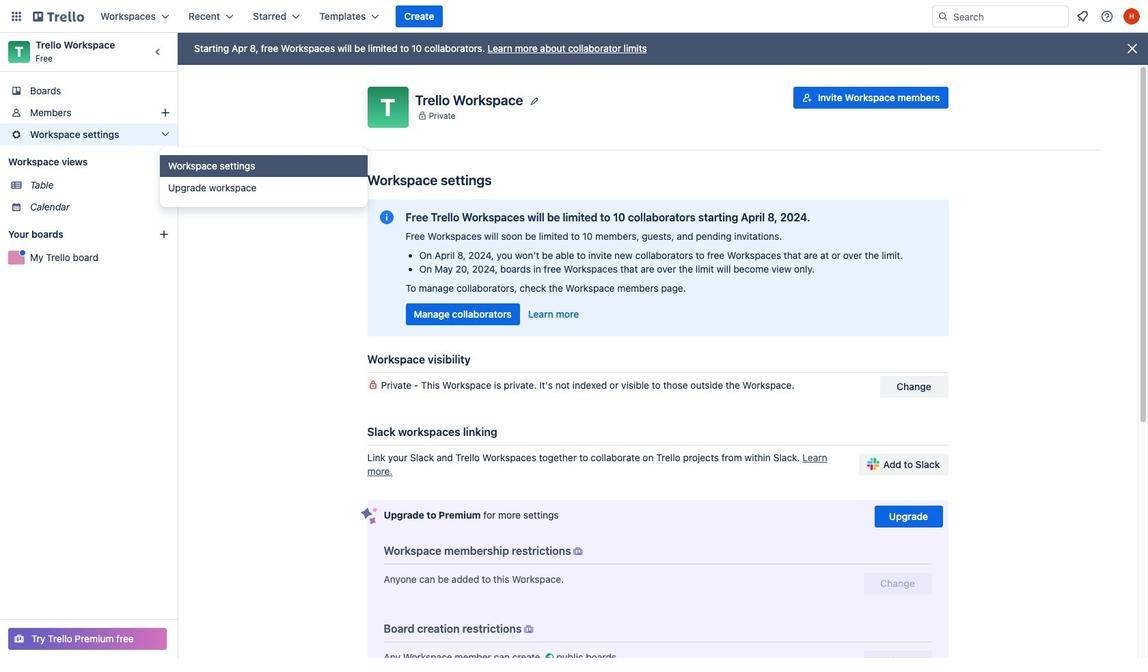 Task type: vqa. For each thing, say whether or not it's contained in the screenshot.
the to the middle
no



Task type: describe. For each thing, give the bounding box(es) containing it.
sparkle image
[[360, 507, 378, 525]]

add board image
[[159, 229, 169, 240]]

0 horizontal spatial sm image
[[543, 651, 556, 658]]

back to home image
[[33, 5, 84, 27]]

sm image
[[522, 623, 535, 636]]

howard (howard38800628) image
[[1124, 8, 1140, 25]]

workspace navigation collapse icon image
[[149, 42, 168, 62]]

open information menu image
[[1100, 10, 1114, 23]]

0 notifications image
[[1074, 8, 1091, 25]]



Task type: locate. For each thing, give the bounding box(es) containing it.
primary element
[[0, 0, 1148, 33]]

0 vertical spatial sm image
[[571, 545, 585, 558]]

Search field
[[949, 7, 1068, 26]]

sm image
[[571, 545, 585, 558], [543, 651, 556, 658]]

1 horizontal spatial sm image
[[571, 545, 585, 558]]

1 vertical spatial sm image
[[543, 651, 556, 658]]

search image
[[938, 11, 949, 22]]

your boards with 1 items element
[[8, 226, 138, 243]]



